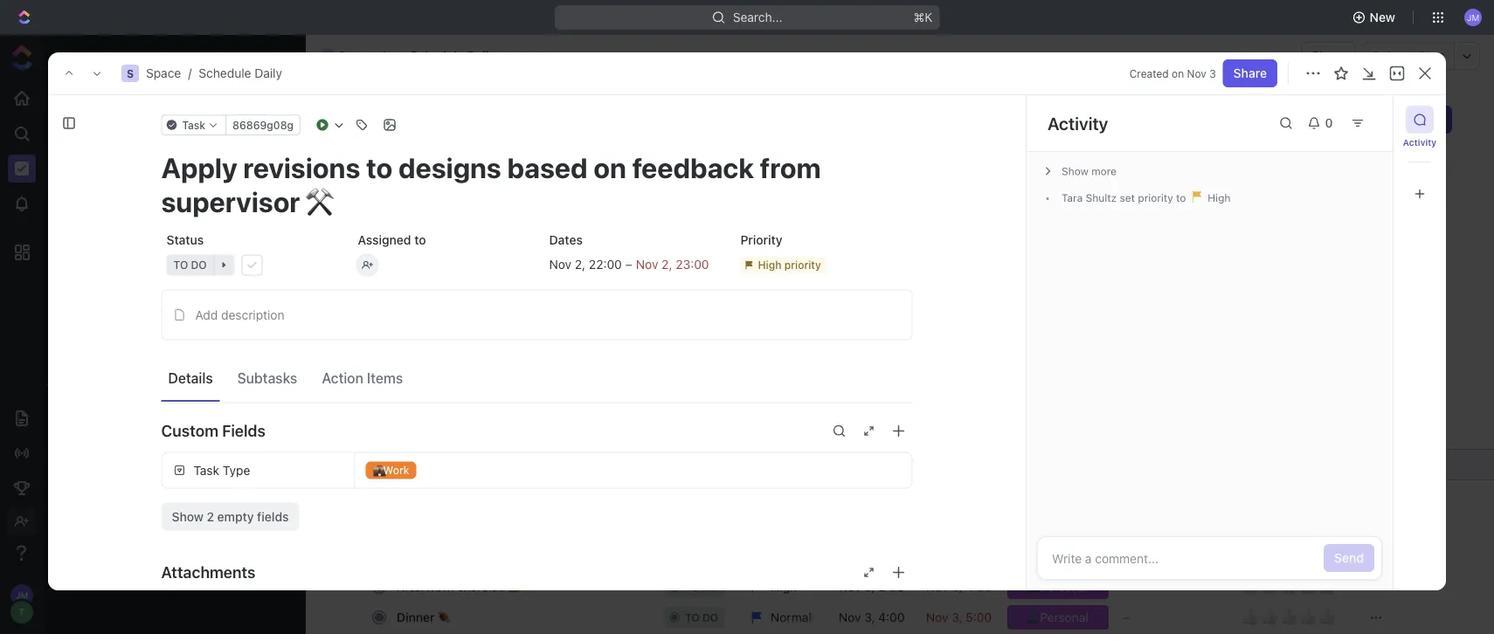 Task type: locate. For each thing, give the bounding box(es) containing it.
show more
[[1062, 165, 1117, 177]]

task button
[[161, 114, 226, 135]]

jm
[[1467, 12, 1479, 22]]

designs
[[500, 396, 545, 410], [503, 457, 548, 471]]

0 vertical spatial designs
[[500, 396, 545, 410]]

customize
[[1345, 162, 1407, 176]]

daily calendar
[[370, 162, 454, 176]]

show 2 empty fields
[[172, 509, 289, 524]]

action items
[[322, 370, 403, 387]]

to left do
[[173, 259, 188, 271]]

share button down new button
[[1301, 42, 1356, 70]]

0 horizontal spatial ,
[[582, 257, 586, 272]]

0 vertical spatial show
[[1062, 165, 1089, 177]]

on inside apply revisions to designs based on feedback from supervisor ⚒️ link
[[590, 457, 604, 471]]

2 vertical spatial space
[[141, 281, 174, 294]]

0 vertical spatial add
[[1368, 112, 1391, 127]]

priority
[[1138, 192, 1173, 204], [784, 259, 821, 271]]

getting started guide link
[[483, 157, 613, 182]]

tasks right completed
[[801, 162, 834, 176]]

0 button
[[1300, 109, 1344, 137]]

activity
[[1048, 113, 1108, 133], [1403, 137, 1437, 147]]

0 horizontal spatial on
[[590, 457, 604, 471]]

for
[[436, 488, 453, 502]]

0 vertical spatial s
[[325, 51, 331, 61]]

apply revisions to designs based on feedback from supervisor ⚒️
[[397, 457, 771, 471]]

1 vertical spatial activity
[[1403, 137, 1437, 147]]

tara
[[1062, 192, 1083, 204]]

–
[[625, 257, 632, 272], [1123, 518, 1130, 533], [1123, 549, 1130, 563], [1123, 579, 1130, 594], [1123, 610, 1130, 624]]

add inside add task button
[[1368, 112, 1391, 127]]

1 horizontal spatial add
[[1368, 112, 1391, 127]]

1 horizontal spatial nov
[[636, 257, 658, 272]]

set
[[1120, 192, 1135, 204]]

share button right 3
[[1223, 59, 1277, 87]]

dinner 🍖
[[397, 610, 450, 624]]

attachments
[[161, 563, 256, 582]]

action items button
[[315, 363, 410, 394]]

22:00
[[589, 257, 622, 272]]

priority inside task sidebar content section
[[1138, 192, 1173, 204]]

space for s space /
[[338, 48, 373, 63]]

1 horizontal spatial share
[[1312, 48, 1345, 63]]

1 check from the top
[[397, 365, 433, 380]]

to
[[1176, 192, 1186, 204], [414, 232, 426, 247], [173, 259, 188, 271], [435, 335, 446, 349], [488, 457, 500, 471]]

created on nov 3
[[1129, 67, 1216, 80]]

13
[[410, 248, 422, 260]]

customize button
[[1323, 157, 1412, 182]]

⚒️ right 'channels'
[[600, 365, 612, 380]]

spaces link
[[45, 82, 101, 96]]

2 horizontal spatial 2
[[662, 257, 669, 272]]

team space link
[[108, 273, 276, 301]]

activity down add task button
[[1403, 137, 1437, 147]]

2 – button from the top
[[1112, 540, 1231, 572]]

to inside "link"
[[435, 335, 446, 349]]

new
[[1370, 10, 1395, 24]]

0 horizontal spatial tasks
[[645, 162, 678, 176]]

0 vertical spatial /
[[381, 48, 385, 63]]

activity inside task sidebar content section
[[1048, 113, 1108, 133]]

jm button
[[1459, 3, 1487, 31]]

apply revisions to designs based on feedback from supervisor ⚒️ link
[[392, 452, 771, 477]]

1 vertical spatial share
[[1233, 66, 1267, 80]]

dinner
[[397, 610, 435, 624]]

check
[[397, 365, 433, 380], [397, 488, 433, 502]]

⚒️ right 'output'
[[560, 488, 572, 502]]

1 vertical spatial show
[[172, 509, 203, 524]]

check all communication channels ⚒️
[[397, 365, 612, 380]]

2 left empty
[[207, 509, 214, 524]]

1 vertical spatial add
[[195, 308, 218, 322]]

show up tara
[[1062, 165, 1089, 177]]

2 for fields
[[207, 509, 214, 524]]

0 vertical spatial priority
[[1138, 192, 1173, 204]]

task sidebar content section
[[1022, 95, 1393, 591]]

supervisor
[[695, 457, 756, 471]]

on
[[1172, 67, 1184, 80], [590, 457, 604, 471]]

0 vertical spatial share
[[1312, 48, 1345, 63]]

2 check from the top
[[397, 488, 433, 502]]

do
[[191, 259, 207, 271]]

custom fields button
[[161, 410, 913, 452]]

nov 2 , 22:00 – nov 2 , 23:00
[[549, 257, 709, 272]]

add for add description
[[195, 308, 218, 322]]

Search tasks... text field
[[1277, 199, 1451, 225]]

custom fields
[[161, 422, 266, 440]]

⌘k
[[913, 10, 932, 24]]

high priority button
[[735, 249, 913, 281]]

add task button
[[1357, 106, 1431, 134]]

share up the 0
[[1312, 48, 1345, 63]]

tasks list link
[[642, 157, 702, 182]]

custom fields element
[[161, 452, 913, 531]]

share
[[1312, 48, 1345, 63], [1233, 66, 1267, 80]]

priority for set
[[1138, 192, 1173, 204]]

observatory link
[[108, 305, 276, 333]]

1 vertical spatial on
[[590, 457, 604, 471]]

space, , element
[[321, 49, 335, 63], [121, 65, 139, 82]]

shultz
[[1086, 192, 1117, 204]]

4 – button from the top
[[1112, 602, 1231, 633]]

1 horizontal spatial s
[[325, 51, 331, 61]]

1 horizontal spatial share button
[[1301, 42, 1356, 70]]

add for add task
[[1368, 112, 1391, 127]]

to do
[[173, 259, 207, 271]]

0 horizontal spatial s
[[127, 67, 134, 80]]

list
[[681, 162, 702, 176]]

1 horizontal spatial priority
[[1138, 192, 1173, 204]]

designs inside apply revisions to designs based on feedback from supervisor ⚒️ link
[[503, 457, 548, 471]]

0 horizontal spatial add
[[195, 308, 218, 322]]

tasks
[[645, 162, 678, 176], [801, 162, 834, 176]]

add up customize
[[1368, 112, 1391, 127]]

space link
[[146, 66, 181, 80]]

nov left 3
[[1187, 67, 1206, 80]]

schedule daily
[[410, 48, 496, 63], [348, 104, 518, 133], [103, 191, 181, 204]]

nov right 22:00
[[636, 257, 658, 272]]

task down space / schedule daily
[[182, 119, 205, 131]]

activity up show more
[[1048, 113, 1108, 133]]

s space /
[[325, 48, 385, 63]]

s for s
[[127, 67, 134, 80]]

1 vertical spatial designs
[[503, 457, 548, 471]]

1 horizontal spatial ,
[[669, 257, 672, 272]]

2 tasks from the left
[[801, 162, 834, 176]]

add description
[[195, 308, 284, 322]]

nov
[[1187, 67, 1206, 80], [549, 257, 571, 272], [636, 257, 658, 272]]

marketing
[[438, 396, 497, 410]]

favorites button
[[59, 49, 111, 64]]

1 vertical spatial priority
[[784, 259, 821, 271]]

check for check for daily team output ⚒️
[[397, 488, 433, 502]]

communication
[[453, 365, 542, 380]]

0 horizontal spatial nov
[[549, 257, 571, 272]]

– button
[[1112, 510, 1231, 541], [1112, 540, 1231, 572], [1112, 571, 1231, 602], [1112, 602, 1231, 633]]

⚒️ down 'channels'
[[548, 396, 560, 410]]

1 horizontal spatial /
[[381, 48, 385, 63]]

designs up check for daily team output ⚒️ link
[[503, 457, 548, 471]]

designs down check all communication channels ⚒️ 'link'
[[500, 396, 545, 410]]

2 inside custom fields element
[[207, 509, 214, 524]]

2
[[575, 257, 582, 272], [662, 257, 669, 272], [207, 509, 214, 524]]

priority right the set
[[1138, 192, 1173, 204]]

show for show more
[[1062, 165, 1089, 177]]

priority inside dropdown button
[[784, 259, 821, 271]]

set priority to
[[1117, 192, 1189, 204]]

0
[[1325, 116, 1333, 130]]

0 horizontal spatial show
[[172, 509, 203, 524]]

task sidebar navigation tab list
[[1401, 106, 1439, 208]]

status
[[166, 232, 204, 247]]

show inside custom fields element
[[172, 509, 203, 524]]

travel
[[397, 335, 431, 349]]

task left the type
[[194, 463, 219, 477]]

output
[[519, 488, 557, 502]]

to left high
[[1176, 192, 1186, 204]]

2 vertical spatial schedule daily
[[103, 191, 181, 204]]

1 vertical spatial check
[[397, 488, 433, 502]]

show inside dropdown button
[[1062, 165, 1089, 177]]

1 – button from the top
[[1112, 510, 1231, 541]]

on right based
[[590, 457, 604, 471]]

automations
[[1372, 48, 1445, 63]]

from
[[664, 457, 692, 471]]

on right created
[[1172, 67, 1184, 80]]

0 horizontal spatial activity
[[1048, 113, 1108, 133]]

share right 3
[[1233, 66, 1267, 80]]

⚒️ inside 'link'
[[600, 365, 612, 380]]

add down the 'team space' link
[[195, 308, 218, 322]]

1 horizontal spatial space, , element
[[321, 49, 335, 63]]

show
[[1062, 165, 1089, 177], [172, 509, 203, 524]]

1 vertical spatial /
[[188, 66, 192, 80]]

check inside 'link'
[[397, 365, 433, 380]]

show left empty
[[172, 509, 203, 524]]

1 tasks from the left
[[645, 162, 678, 176]]

nov down 'dates'
[[549, 257, 571, 272]]

subtasks button
[[230, 363, 304, 394]]

s inside s space /
[[325, 51, 331, 61]]

1 horizontal spatial tasks
[[801, 162, 834, 176]]

guide
[[579, 162, 613, 176]]

task inside dropdown button
[[182, 119, 205, 131]]

task up customize
[[1394, 112, 1421, 127]]

0 vertical spatial space
[[338, 48, 373, 63]]

s
[[325, 51, 331, 61], [127, 67, 134, 80]]

2 left '23:00'
[[662, 257, 669, 272]]

add inside "button"
[[195, 308, 218, 322]]

add
[[1368, 112, 1391, 127], [195, 308, 218, 322]]

priority right high
[[784, 259, 821, 271]]

0 horizontal spatial space, , element
[[121, 65, 139, 82]]

check left all
[[397, 365, 433, 380]]

0 horizontal spatial 2
[[207, 509, 214, 524]]

task inside custom fields element
[[194, 463, 219, 477]]

0 vertical spatial check
[[397, 365, 433, 380]]

0 vertical spatial activity
[[1048, 113, 1108, 133]]

86869g08g
[[232, 119, 294, 131]]

check left for
[[397, 488, 433, 502]]

, left '23:00'
[[669, 257, 672, 272]]

0 vertical spatial on
[[1172, 67, 1184, 80]]

0 vertical spatial schedule daily
[[410, 48, 496, 63]]

1 horizontal spatial activity
[[1403, 137, 1437, 147]]

team
[[486, 488, 515, 502]]

1 horizontal spatial 2
[[575, 257, 582, 272]]

, left 22:00
[[582, 257, 586, 272]]

1 vertical spatial s
[[127, 67, 134, 80]]

1 horizontal spatial show
[[1062, 165, 1089, 177]]

1 , from the left
[[582, 257, 586, 272]]

to left office
[[435, 335, 446, 349]]

2 left 22:00
[[575, 257, 582, 272]]

0 horizontal spatial priority
[[784, 259, 821, 271]]

create
[[397, 396, 435, 410]]

tasks left list
[[645, 162, 678, 176]]

1 vertical spatial space, , element
[[121, 65, 139, 82]]

,
[[582, 257, 586, 272], [669, 257, 672, 272]]

daily calendar link
[[367, 157, 454, 182]]

/
[[381, 48, 385, 63], [188, 66, 192, 80]]

💪
[[508, 579, 520, 594]]



Task type: vqa. For each thing, say whether or not it's contained in the screenshot.
topmost PROJECT 1
no



Task type: describe. For each thing, give the bounding box(es) containing it.
assigned to
[[358, 232, 426, 247]]

designs inside the create marketing designs ⚒️ link
[[500, 396, 545, 410]]

new button
[[1345, 3, 1406, 31]]

task for task type
[[194, 463, 219, 477]]

💼work
[[373, 464, 409, 476]]

0 horizontal spatial share button
[[1223, 59, 1277, 87]]

⚒️ right supervisor on the bottom of the page
[[759, 457, 771, 471]]

afterwork
[[397, 579, 454, 594]]

1 vertical spatial space
[[146, 66, 181, 80]]

all
[[436, 365, 450, 380]]

create marketing designs ⚒️
[[397, 396, 560, 410]]

0 horizontal spatial share
[[1233, 66, 1267, 80]]

daily inside the daily calendar link
[[370, 162, 399, 176]]

based
[[551, 457, 587, 471]]

show for show 2 empty fields
[[172, 509, 203, 524]]

tara shultz
[[1062, 192, 1117, 204]]

check for check all communication channels ⚒️
[[397, 365, 433, 380]]

activity inside task sidebar navigation tab list
[[1403, 137, 1437, 147]]

started
[[533, 162, 576, 176]]

1 horizontal spatial on
[[1172, 67, 1184, 80]]

description
[[221, 308, 284, 322]]

check for daily team output ⚒️ link
[[392, 482, 650, 508]]

2 horizontal spatial nov
[[1187, 67, 1206, 80]]

calendar
[[402, 162, 454, 176]]

office
[[450, 335, 483, 349]]

assigned
[[358, 232, 411, 247]]

more
[[1091, 165, 1117, 177]]

send
[[1334, 551, 1364, 565]]

🚘
[[486, 335, 498, 349]]

empty
[[217, 509, 254, 524]]

to inside task sidebar content section
[[1176, 192, 1186, 204]]

2 for 22:00
[[575, 257, 582, 272]]

to up 13
[[414, 232, 426, 247]]

overdue
[[348, 246, 397, 260]]

check all communication channels ⚒️ link
[[392, 360, 650, 385]]

observatory
[[108, 312, 176, 325]]

feedback
[[607, 457, 661, 471]]

send button
[[1324, 544, 1374, 572]]

created
[[1129, 67, 1169, 80]]

channels
[[545, 365, 597, 380]]

1 vertical spatial schedule daily
[[348, 104, 518, 133]]

afterwork exercise 💪 link
[[392, 574, 650, 599]]

to inside dropdown button
[[173, 259, 188, 271]]

attachments button
[[161, 552, 913, 594]]

3 – button from the top
[[1112, 571, 1231, 602]]

Edit task name text field
[[161, 151, 913, 218]]

fields
[[257, 509, 289, 524]]

2 , from the left
[[669, 257, 672, 272]]

dates
[[549, 232, 583, 247]]

14
[[287, 192, 298, 204]]

to do button
[[161, 249, 339, 281]]

daily
[[456, 488, 483, 502]]

completed
[[734, 162, 798, 176]]

high priority
[[758, 259, 821, 271]]

team
[[108, 281, 137, 294]]

0 horizontal spatial /
[[188, 66, 192, 80]]

to up team
[[488, 457, 500, 471]]

🍖
[[438, 610, 450, 624]]

task inside button
[[1394, 112, 1421, 127]]

subtasks
[[237, 370, 297, 387]]

details button
[[161, 363, 220, 394]]

s for s space /
[[325, 51, 331, 61]]

search...
[[733, 10, 782, 24]]

86869g08g button
[[225, 114, 301, 135]]

getting started guide
[[487, 162, 613, 176]]

check for daily team output ⚒️
[[397, 488, 572, 502]]

high
[[758, 259, 782, 271]]

afterwork exercise 💪
[[397, 579, 520, 594]]

completed tasks
[[734, 162, 834, 176]]

exercise
[[457, 579, 505, 594]]

space for team space
[[141, 281, 174, 294]]

task for task
[[182, 119, 205, 131]]

travel to office 🚘 link
[[392, 329, 650, 355]]

create marketing designs ⚒️ link
[[392, 391, 650, 416]]

space / schedule daily
[[146, 66, 282, 80]]

priority for high
[[784, 259, 821, 271]]

details
[[168, 370, 213, 387]]

tasks list
[[645, 162, 702, 176]]

0 vertical spatial space, , element
[[321, 49, 335, 63]]

show more button
[[1037, 159, 1382, 183]]

high
[[1205, 192, 1231, 204]]

completed tasks link
[[731, 157, 834, 182]]

revisions
[[433, 457, 485, 471]]

priority
[[740, 232, 783, 247]]

fields
[[222, 422, 266, 440]]

action
[[322, 370, 363, 387]]

3
[[1209, 67, 1216, 80]]

automations button
[[1363, 43, 1454, 69]]

custom
[[161, 422, 218, 440]]

add task
[[1368, 112, 1421, 127]]

getting
[[487, 162, 529, 176]]

favorites
[[59, 49, 111, 64]]



